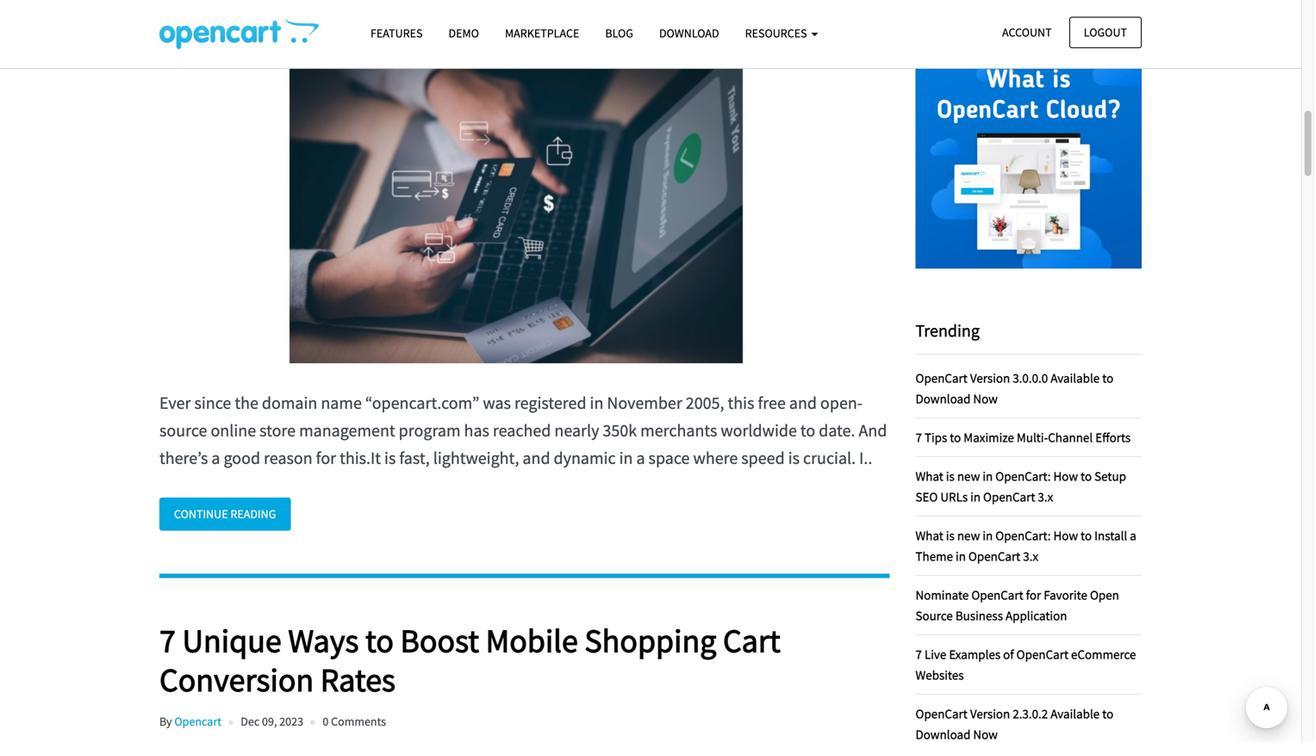 Task type: describe. For each thing, give the bounding box(es) containing it.
2023 for 1st opencart link from the bottom of the page
[[279, 715, 303, 730]]

opencart inside opencart version 2.3.0.2 available to download now
[[916, 706, 968, 723]]

0 vertical spatial and
[[789, 393, 817, 414]]

this
[[728, 393, 755, 414]]

new for urls
[[957, 468, 980, 485]]

2 09, from the top
[[262, 715, 277, 730]]

is inside what is new in opencart: how to setup seo urls in opencart 3.x
[[946, 468, 955, 485]]

features link
[[358, 18, 436, 48]]

available for 3.0.0.0
[[1051, 370, 1100, 386]]

continue reading link
[[159, 498, 291, 531]]

by opencart for 1st opencart link from the bottom of the page
[[159, 715, 221, 730]]

ever
[[159, 393, 191, 414]]

account
[[1002, 25, 1052, 40]]

2 opencart link from the top
[[174, 715, 221, 730]]

i..
[[859, 448, 873, 469]]

dec 09, 2023 for second opencart link from the bottom
[[241, 34, 303, 50]]

free
[[758, 393, 786, 414]]

logout link
[[1069, 17, 1142, 48]]

source
[[916, 608, 953, 624]]

0 horizontal spatial a
[[212, 448, 220, 469]]

nominate opencart for favorite open source business application link
[[916, 587, 1120, 624]]

source
[[159, 420, 207, 442]]

comments for 1st opencart link from the bottom of the page
[[331, 715, 386, 730]]

account link
[[988, 17, 1067, 48]]

favorite
[[1044, 587, 1088, 604]]

7 unique ways to boost mobile shopping cart conversion rates link
[[159, 620, 890, 701]]

demo link
[[436, 18, 492, 48]]

store
[[260, 420, 296, 442]]

0 comments for 1st opencart link from the bottom of the page
[[323, 715, 386, 730]]

how for setup
[[1054, 468, 1078, 485]]

ever since the domain name "opencart.com" was registered in november 2005, this free and open- source online store management program has reached nearly 350k merchants worldwide to date. and there's a good reason for this.it is fast, lightweight, and dynamic in a space where speed is crucial. i..
[[159, 393, 887, 469]]

0 for second opencart link from the bottom
[[323, 34, 329, 50]]

install
[[1095, 528, 1128, 544]]

opencart: for urls
[[996, 468, 1051, 485]]

open
[[1090, 587, 1120, 604]]

7 live examples of opencart ecommerce websites
[[916, 647, 1136, 684]]

0 vertical spatial download
[[659, 25, 719, 41]]

in down maximize
[[983, 468, 993, 485]]

dec for 1st opencart link from the bottom of the page
[[241, 715, 260, 730]]

opencart version 2.3.0.2 available to download now link
[[916, 706, 1114, 743]]

350k
[[603, 420, 637, 442]]

features
[[371, 25, 423, 41]]

was
[[483, 393, 511, 414]]

blog
[[605, 25, 633, 41]]

3.0.0.0
[[1013, 370, 1048, 386]]

download for opencart version 3.0.0.0 available to download now
[[916, 391, 971, 407]]

7 for 7 tips to maximize multi-channel efforts
[[916, 430, 922, 446]]

opencart version 3.0.0.0 available to download now link
[[916, 370, 1114, 407]]

a inside what is new in opencart: how to install a theme in opencart 3.x
[[1130, 528, 1137, 544]]

trending
[[916, 320, 980, 342]]

what is new in opencart: how to setup seo urls in opencart 3.x
[[916, 468, 1127, 505]]

lightweight,
[[433, 448, 519, 469]]

new for theme
[[957, 528, 980, 544]]

setup
[[1095, 468, 1127, 485]]

3.x for setup
[[1038, 489, 1054, 505]]

7 for 7 unique ways to boost mobile shopping cart conversion rates
[[159, 620, 176, 662]]

reached
[[493, 420, 551, 442]]

theme
[[916, 548, 953, 565]]

unique
[[182, 620, 282, 662]]

maximize
[[964, 430, 1014, 446]]

live
[[925, 647, 947, 663]]

opencart inside opencart version 3.0.0.0 available to download now
[[916, 370, 968, 386]]

of
[[1003, 647, 1014, 663]]

download link
[[646, 18, 732, 48]]

continue
[[174, 507, 228, 522]]

since
[[194, 393, 231, 414]]

blog link
[[592, 18, 646, 48]]

reason
[[264, 448, 313, 469]]

for inside 'ever since the domain name "opencart.com" was registered in november 2005, this free and open- source online store management program has reached nearly 350k merchants worldwide to date. and there's a good reason for this.it is fast, lightweight, and dynamic in a space where speed is crucial. i..'
[[316, 448, 336, 469]]

multi-
[[1017, 430, 1048, 446]]

worldwide
[[721, 420, 797, 442]]

0 for 1st opencart link from the bottom of the page
[[323, 715, 329, 730]]

domain
[[262, 393, 317, 414]]

1 opencart link from the top
[[174, 34, 221, 50]]

to inside opencart version 3.0.0.0 available to download now
[[1103, 370, 1114, 386]]

good
[[224, 448, 260, 469]]

7 for 7 live examples of opencart ecommerce websites
[[916, 647, 922, 663]]

open-
[[821, 393, 863, 414]]

reading
[[230, 507, 276, 522]]

demo
[[449, 25, 479, 41]]

nominate
[[916, 587, 969, 604]]

shopping
[[585, 620, 717, 662]]

7 live examples of opencart ecommerce websites link
[[916, 647, 1136, 684]]

to right tips
[[950, 430, 961, 446]]

0 horizontal spatial and
[[523, 448, 550, 469]]

to inside 'ever since the domain name "opencart.com" was registered in november 2005, this free and open- source online store management program has reached nearly 350k merchants worldwide to date. and there's a good reason for this.it is fast, lightweight, and dynamic in a space where speed is crucial. i..'
[[801, 420, 816, 442]]

rates
[[320, 660, 396, 701]]

paypal blog image
[[916, 0, 1142, 25]]

opencart inside 7 live examples of opencart ecommerce websites
[[1017, 647, 1069, 663]]

application
[[1006, 608, 1067, 624]]

marketplace
[[505, 25, 580, 41]]

there's
[[159, 448, 208, 469]]

resources
[[745, 25, 810, 41]]

opencart cloud image
[[916, 43, 1142, 269]]

version for 3.0.0.0
[[970, 370, 1010, 386]]

urls
[[941, 489, 968, 505]]

efforts
[[1096, 430, 1131, 446]]

boost
[[400, 620, 479, 662]]

2005,
[[686, 393, 724, 414]]

ways
[[288, 620, 359, 662]]

mobile
[[486, 620, 578, 662]]



Task type: locate. For each thing, give the bounding box(es) containing it.
speed
[[742, 448, 785, 469]]

to left install at the right of the page
[[1081, 528, 1092, 544]]

7 left unique
[[159, 620, 176, 662]]

1 vertical spatial dec 09, 2023
[[241, 715, 303, 730]]

1 vertical spatial opencart
[[174, 715, 221, 730]]

now inside opencart version 3.0.0.0 available to download now
[[973, 391, 998, 407]]

1 vertical spatial 3.x
[[1023, 548, 1039, 565]]

1 horizontal spatial for
[[1026, 587, 1041, 604]]

and
[[789, 393, 817, 414], [523, 448, 550, 469]]

2 0 from the top
[[323, 715, 329, 730]]

1 vertical spatial 0
[[323, 715, 329, 730]]

now for 2.3.0.2
[[973, 727, 998, 743]]

space
[[649, 448, 690, 469]]

opencart: inside what is new in opencart: how to install a theme in opencart 3.x
[[996, 528, 1051, 544]]

what up theme
[[916, 528, 944, 544]]

to inside what is new in opencart: how to setup seo urls in opencart 3.x
[[1081, 468, 1092, 485]]

1 comments from the top
[[331, 34, 386, 50]]

in down 350k
[[619, 448, 633, 469]]

the
[[235, 393, 258, 414]]

2 opencart from the top
[[174, 715, 221, 730]]

0 vertical spatial 3.x
[[1038, 489, 1054, 505]]

0 vertical spatial opencart
[[174, 34, 221, 50]]

1 horizontal spatial and
[[789, 393, 817, 414]]

2 vertical spatial download
[[916, 727, 971, 743]]

merchants
[[641, 420, 717, 442]]

new down urls
[[957, 528, 980, 544]]

0 vertical spatial by opencart
[[159, 34, 221, 50]]

a
[[212, 448, 220, 469], [637, 448, 645, 469], [1130, 528, 1137, 544]]

opencart: inside what is new in opencart: how to setup seo urls in opencart 3.x
[[996, 468, 1051, 485]]

3.x for install
[[1023, 548, 1039, 565]]

1 vertical spatial comments
[[331, 715, 386, 730]]

1 now from the top
[[973, 391, 998, 407]]

7 left tips
[[916, 430, 922, 446]]

7 inside 7 unique ways to boost mobile shopping cart conversion rates
[[159, 620, 176, 662]]

0 vertical spatial for
[[316, 448, 336, 469]]

what
[[916, 468, 944, 485], [916, 528, 944, 544]]

available
[[1051, 370, 1100, 386], [1051, 706, 1100, 723]]

what inside what is new in opencart: how to install a theme in opencart 3.x
[[916, 528, 944, 544]]

1 vertical spatial 0 comments
[[323, 715, 386, 730]]

this.it
[[340, 448, 381, 469]]

a left good
[[212, 448, 220, 469]]

1 by from the top
[[159, 34, 172, 50]]

and
[[859, 420, 887, 442]]

nearly
[[555, 420, 599, 442]]

to left 'date.'
[[801, 420, 816, 442]]

for inside nominate opencart for favorite open source business application
[[1026, 587, 1041, 604]]

and down reached
[[523, 448, 550, 469]]

where
[[693, 448, 738, 469]]

is right speed
[[788, 448, 800, 469]]

november
[[607, 393, 682, 414]]

0 vertical spatial new
[[957, 468, 980, 485]]

0 comments for second opencart link from the bottom
[[323, 34, 386, 50]]

online
[[211, 420, 256, 442]]

1 vertical spatial opencart link
[[174, 715, 221, 730]]

1 vertical spatial for
[[1026, 587, 1041, 604]]

now down 7 live examples of opencart ecommerce websites
[[973, 727, 998, 743]]

2 comments from the top
[[331, 715, 386, 730]]

opencart up what is new in opencart: how to install a theme in opencart 3.x
[[984, 489, 1036, 505]]

2023 for second opencart link from the bottom
[[279, 34, 303, 50]]

ecommerce
[[1071, 647, 1136, 663]]

0 vertical spatial version
[[970, 370, 1010, 386]]

3.x inside what is new in opencart: how to install a theme in opencart 3.x
[[1023, 548, 1039, 565]]

1 2023 from the top
[[279, 34, 303, 50]]

1 opencart from the top
[[174, 34, 221, 50]]

new up urls
[[957, 468, 980, 485]]

version
[[970, 370, 1010, 386], [970, 706, 1010, 723]]

1 vertical spatial new
[[957, 528, 980, 544]]

resources link
[[732, 18, 831, 48]]

how inside what is new in opencart: how to install a theme in opencart 3.x
[[1054, 528, 1078, 544]]

new inside what is new in opencart: how to setup seo urls in opencart 3.x
[[957, 468, 980, 485]]

2 by from the top
[[159, 715, 172, 730]]

tips
[[925, 430, 948, 446]]

0 vertical spatial now
[[973, 391, 998, 407]]

opencart: for theme
[[996, 528, 1051, 544]]

1 vertical spatial available
[[1051, 706, 1100, 723]]

opencart up business
[[972, 587, 1024, 604]]

how
[[1054, 468, 1078, 485], [1054, 528, 1078, 544]]

how for install
[[1054, 528, 1078, 544]]

in right theme
[[956, 548, 966, 565]]

to inside what is new in opencart: how to install a theme in opencart 3.x
[[1081, 528, 1092, 544]]

opencart up nominate opencart for favorite open source business application
[[969, 548, 1021, 565]]

to left setup
[[1081, 468, 1092, 485]]

in right urls
[[971, 489, 981, 505]]

dec 09, 2023 for 1st opencart link from the bottom of the page
[[241, 715, 303, 730]]

2 0 comments from the top
[[323, 715, 386, 730]]

download inside opencart version 2.3.0.2 available to download now
[[916, 727, 971, 743]]

available right 3.0.0.0
[[1051, 370, 1100, 386]]

what is new in opencart: how to setup seo urls in opencart 3.x link
[[916, 468, 1127, 505]]

what up seo on the bottom right of the page
[[916, 468, 944, 485]]

to inside 7 unique ways to boost mobile shopping cart conversion rates
[[365, 620, 394, 662]]

by for second opencart link from the bottom
[[159, 34, 172, 50]]

0 vertical spatial available
[[1051, 370, 1100, 386]]

a right install at the right of the page
[[1130, 528, 1137, 544]]

0 vertical spatial opencart:
[[996, 468, 1051, 485]]

version for 2.3.0.2
[[970, 706, 1010, 723]]

dec
[[241, 34, 260, 50], [241, 715, 260, 730]]

1 vertical spatial opencart:
[[996, 528, 1051, 544]]

7 inside 7 live examples of opencart ecommerce websites
[[916, 647, 922, 663]]

opencart for 1st opencart link from the bottom of the page
[[174, 715, 221, 730]]

opencart down trending at the top right of the page
[[916, 370, 968, 386]]

fast,
[[399, 448, 430, 469]]

7
[[916, 430, 922, 446], [159, 620, 176, 662], [916, 647, 922, 663]]

what is new in opencart: how to install a theme in opencart 3.x link
[[916, 528, 1137, 565]]

0 vertical spatial by
[[159, 34, 172, 50]]

0 vertical spatial dec 09, 2023
[[241, 34, 303, 50]]

dynamic
[[554, 448, 616, 469]]

opencart right of on the bottom right of page
[[1017, 647, 1069, 663]]

2 what from the top
[[916, 528, 944, 544]]

seo
[[916, 489, 938, 505]]

1 vertical spatial version
[[970, 706, 1010, 723]]

1 how from the top
[[1054, 468, 1078, 485]]

what for what is new in opencart: how to install a theme in opencart 3.x
[[916, 528, 944, 544]]

2.3.0.2
[[1013, 706, 1048, 723]]

2 2023 from the top
[[279, 715, 303, 730]]

business
[[956, 608, 1003, 624]]

date.
[[819, 420, 855, 442]]

management
[[299, 420, 395, 442]]

in down what is new in opencart: how to setup seo urls in opencart 3.x link
[[983, 528, 993, 544]]

2 dec from the top
[[241, 715, 260, 730]]

now inside opencart version 2.3.0.2 available to download now
[[973, 727, 998, 743]]

2 opencart: from the top
[[996, 528, 1051, 544]]

to down ecommerce
[[1103, 706, 1114, 723]]

name
[[321, 393, 362, 414]]

opencart version 3.0.0.0 available to download now
[[916, 370, 1114, 407]]

"opencart.com"
[[365, 393, 480, 414]]

2 new from the top
[[957, 528, 980, 544]]

0 left features link
[[323, 34, 329, 50]]

0 vertical spatial 2023
[[279, 34, 303, 50]]

by opencart for second opencart link from the bottom
[[159, 34, 221, 50]]

7 left live
[[916, 647, 922, 663]]

download for opencart version 2.3.0.2 available to download now
[[916, 727, 971, 743]]

3.x
[[1038, 489, 1054, 505], [1023, 548, 1039, 565]]

download up tips
[[916, 391, 971, 407]]

has
[[464, 420, 490, 442]]

1 horizontal spatial a
[[637, 448, 645, 469]]

websites
[[916, 667, 964, 684]]

how inside what is new in opencart: how to setup seo urls in opencart 3.x
[[1054, 468, 1078, 485]]

in up nearly
[[590, 393, 604, 414]]

opencart: down 7 tips to maximize multi-channel efforts link
[[996, 468, 1051, 485]]

1 vertical spatial by
[[159, 715, 172, 730]]

1 vertical spatial 2023
[[279, 715, 303, 730]]

0 horizontal spatial for
[[316, 448, 336, 469]]

0 vertical spatial 0 comments
[[323, 34, 386, 50]]

version left 2.3.0.2
[[970, 706, 1010, 723]]

1 0 from the top
[[323, 34, 329, 50]]

dec 09, 2023
[[241, 34, 303, 50], [241, 715, 303, 730]]

to right ways
[[365, 620, 394, 662]]

1 0 comments from the top
[[323, 34, 386, 50]]

what for what is new in opencart: how to setup seo urls in opencart 3.x
[[916, 468, 944, 485]]

0 vertical spatial opencart link
[[174, 34, 221, 50]]

1 by opencart from the top
[[159, 34, 221, 50]]

7 tips to maximize multi-channel efforts link
[[916, 430, 1131, 446]]

1 vertical spatial dec
[[241, 715, 260, 730]]

to inside opencart version 2.3.0.2 available to download now
[[1103, 706, 1114, 723]]

is left 'fast,'
[[384, 448, 396, 469]]

0 comments
[[323, 34, 386, 50], [323, 715, 386, 730]]

conversion
[[159, 660, 314, 701]]

opencart version 2.3.0.2 available to download now
[[916, 706, 1114, 743]]

opencart inside what is new in opencart: how to install a theme in opencart 3.x
[[969, 548, 1021, 565]]

0 down rates
[[323, 715, 329, 730]]

1 dec 09, 2023 from the top
[[241, 34, 303, 50]]

1 vertical spatial download
[[916, 391, 971, 407]]

opencart: down what is new in opencart: how to setup seo urls in opencart 3.x link
[[996, 528, 1051, 544]]

2 dec 09, 2023 from the top
[[241, 715, 303, 730]]

continue reading
[[174, 507, 276, 522]]

1 what from the top
[[916, 468, 944, 485]]

available for 2.3.0.2
[[1051, 706, 1100, 723]]

1 vertical spatial how
[[1054, 528, 1078, 544]]

opencart for second opencart link from the bottom
[[174, 34, 221, 50]]

0 vertical spatial comments
[[331, 34, 386, 50]]

available right 2.3.0.2
[[1051, 706, 1100, 723]]

now up maximize
[[973, 391, 998, 407]]

2 now from the top
[[973, 727, 998, 743]]

0 vertical spatial 09,
[[262, 34, 277, 50]]

1 version from the top
[[970, 370, 1010, 386]]

opencart inside nominate opencart for favorite open source business application
[[972, 587, 1024, 604]]

is
[[384, 448, 396, 469], [788, 448, 800, 469], [946, 468, 955, 485], [946, 528, 955, 544]]

1 new from the top
[[957, 468, 980, 485]]

to up efforts
[[1103, 370, 1114, 386]]

by opencart
[[159, 34, 221, 50], [159, 715, 221, 730]]

0 vertical spatial dec
[[241, 34, 260, 50]]

3.x up nominate opencart for favorite open source business application
[[1023, 548, 1039, 565]]

7 unique ways to boost mobile shopping cart conversion rates
[[159, 620, 781, 701]]

1 dec from the top
[[241, 34, 260, 50]]

is inside what is new in opencart: how to install a theme in opencart 3.x
[[946, 528, 955, 544]]

dec for second opencart link from the bottom
[[241, 34, 260, 50]]

0 vertical spatial 0
[[323, 34, 329, 50]]

what inside what is new in opencart: how to setup seo urls in opencart 3.x
[[916, 468, 944, 485]]

0 vertical spatial what
[[916, 468, 944, 485]]

opencart
[[174, 34, 221, 50], [174, 715, 221, 730]]

program
[[399, 420, 461, 442]]

what is new in opencart: how to install a theme in opencart 3.x
[[916, 528, 1137, 565]]

7 tips to maximize multi-channel efforts
[[916, 430, 1131, 446]]

opencart link
[[174, 34, 221, 50], [174, 715, 221, 730]]

opencart down websites
[[916, 706, 968, 723]]

available inside opencart version 2.3.0.2 available to download now
[[1051, 706, 1100, 723]]

2 horizontal spatial a
[[1130, 528, 1137, 544]]

for left this.it
[[316, 448, 336, 469]]

version inside opencart version 3.0.0.0 available to download now
[[970, 370, 1010, 386]]

3.x up what is new in opencart: how to install a theme in opencart 3.x
[[1038, 489, 1054, 505]]

1 vertical spatial what
[[916, 528, 944, 544]]

1 available from the top
[[1051, 370, 1100, 386]]

by for 1st opencart link from the bottom of the page
[[159, 715, 172, 730]]

2 how from the top
[[1054, 528, 1078, 544]]

nominate opencart for favorite open source business application
[[916, 587, 1120, 624]]

version left 3.0.0.0
[[970, 370, 1010, 386]]

cart
[[723, 620, 781, 662]]

download right blog
[[659, 25, 719, 41]]

3.x inside what is new in opencart: how to setup seo urls in opencart 3.x
[[1038, 489, 1054, 505]]

registered
[[515, 393, 587, 414]]

opencart:
[[996, 468, 1051, 485], [996, 528, 1051, 544]]

how left install at the right of the page
[[1054, 528, 1078, 544]]

channel
[[1048, 430, 1093, 446]]

new inside what is new in opencart: how to install a theme in opencart 3.x
[[957, 528, 980, 544]]

1 opencart: from the top
[[996, 468, 1051, 485]]

now for 3.0.0.0
[[973, 391, 998, 407]]

opencart - blog image
[[159, 18, 319, 49]]

1 vertical spatial by opencart
[[159, 715, 221, 730]]

logout
[[1084, 25, 1127, 40]]

examples
[[949, 647, 1001, 663]]

a left the space
[[637, 448, 645, 469]]

conversion magic image
[[159, 64, 873, 364]]

2 version from the top
[[970, 706, 1010, 723]]

crucial.
[[803, 448, 856, 469]]

download inside opencart version 3.0.0.0 available to download now
[[916, 391, 971, 407]]

for up application
[[1026, 587, 1041, 604]]

comments for second opencart link from the bottom
[[331, 34, 386, 50]]

download down websites
[[916, 727, 971, 743]]

is up theme
[[946, 528, 955, 544]]

1 vertical spatial now
[[973, 727, 998, 743]]

now
[[973, 391, 998, 407], [973, 727, 998, 743]]

opencart inside what is new in opencart: how to setup seo urls in opencart 3.x
[[984, 489, 1036, 505]]

0 vertical spatial how
[[1054, 468, 1078, 485]]

2 by opencart from the top
[[159, 715, 221, 730]]

1 09, from the top
[[262, 34, 277, 50]]

available inside opencart version 3.0.0.0 available to download now
[[1051, 370, 1100, 386]]

version inside opencart version 2.3.0.2 available to download now
[[970, 706, 1010, 723]]

1 vertical spatial 09,
[[262, 715, 277, 730]]

1 vertical spatial and
[[523, 448, 550, 469]]

2 available from the top
[[1051, 706, 1100, 723]]

how down channel in the bottom of the page
[[1054, 468, 1078, 485]]

is up urls
[[946, 468, 955, 485]]

comments
[[331, 34, 386, 50], [331, 715, 386, 730]]

09,
[[262, 34, 277, 50], [262, 715, 277, 730]]

and right free
[[789, 393, 817, 414]]



Task type: vqa. For each thing, say whether or not it's contained in the screenshot.
We have provided over 13 000 and more extensions & themes on the OpenCart marketplace, little or no bureaucracy and competitive commission rates based on your sales. OpenCart is one of the best places to give your ideas review application. Start today and sell your modules and themes on the OpenCart marketplaces.
no



